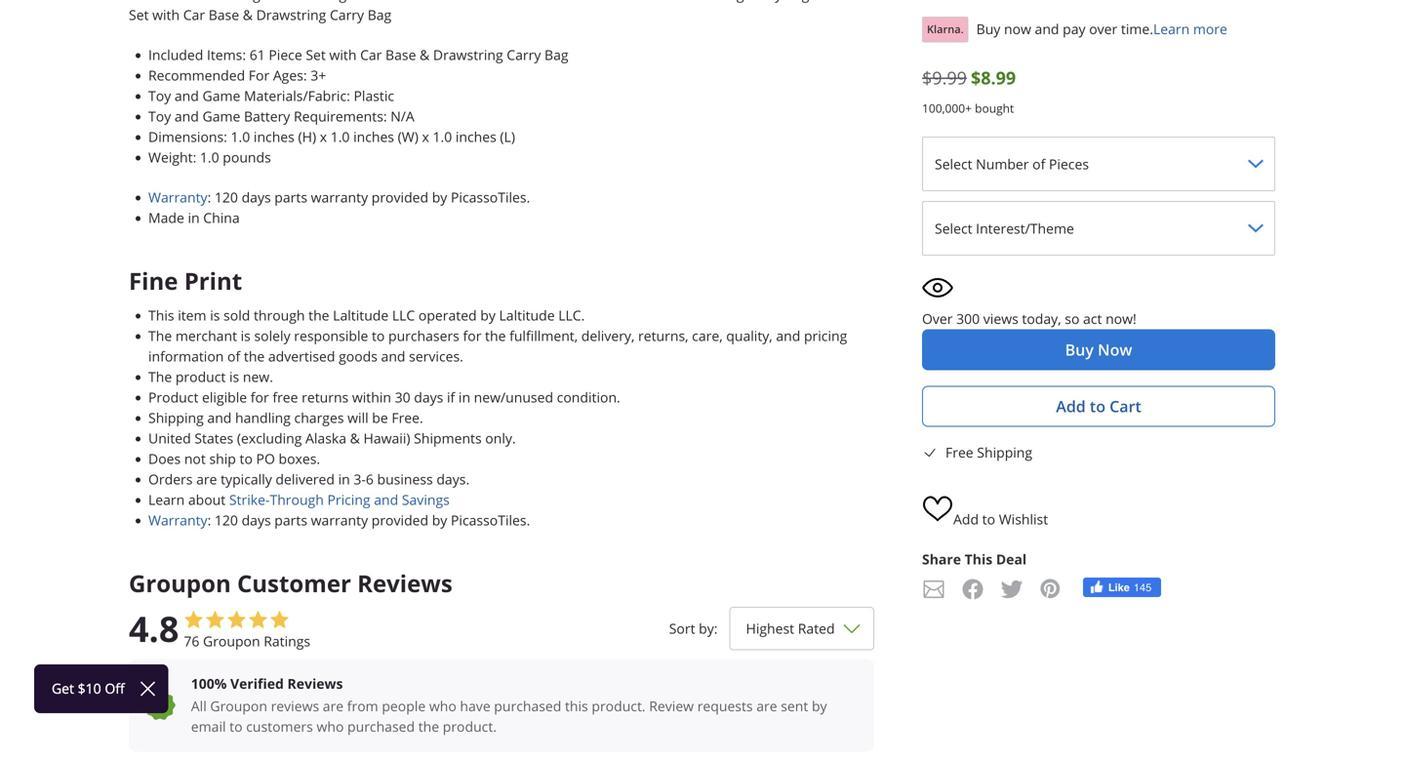 Task type: vqa. For each thing, say whether or not it's contained in the screenshot.
right Add
yes



Task type: locate. For each thing, give the bounding box(es) containing it.
2 warranty from the top
[[148, 512, 207, 530]]

this left "item"
[[148, 307, 174, 325]]

the
[[148, 327, 172, 345], [148, 368, 172, 386]]

groupon
[[129, 568, 231, 600], [203, 632, 260, 650], [210, 697, 267, 716]]

x right (w)
[[422, 128, 429, 146]]

2 warranty from the top
[[311, 512, 368, 530]]

add inside 'button'
[[1056, 396, 1086, 417]]

are left from
[[323, 697, 344, 716]]

toy down the recommended
[[148, 87, 171, 105]]

0 vertical spatial 120
[[215, 189, 238, 207]]

0 vertical spatial with
[[570, 0, 598, 4]]

pricing
[[804, 327, 848, 345]]

reviews for verified
[[287, 675, 343, 694]]

2 provided from the top
[[372, 512, 429, 530]]

2 horizontal spatial base
[[627, 0, 657, 4]]

warranty up made
[[148, 189, 207, 207]]

1 horizontal spatial reviews
[[357, 568, 453, 600]]

learn more link
[[1154, 19, 1228, 40]]

warranty
[[311, 189, 368, 207], [311, 512, 368, 530]]

1 toy from the top
[[148, 87, 171, 105]]

add to wishlist button
[[922, 493, 1276, 530]]

eligible
[[202, 389, 247, 407]]

1 provided from the top
[[372, 189, 429, 207]]

1 horizontal spatial shipping
[[977, 444, 1033, 462]]

pin it with pinterest. image
[[1040, 578, 1063, 601]]

1 horizontal spatial purchased
[[494, 697, 562, 716]]

buy inside buy now "button"
[[1066, 339, 1094, 361]]

2 the from the top
[[148, 368, 172, 386]]

(l)
[[500, 128, 515, 146]]

toy
[[148, 87, 171, 105], [148, 108, 171, 126]]

0 vertical spatial is
[[210, 307, 220, 325]]

0 vertical spatial drawstring
[[674, 0, 744, 4]]

1 horizontal spatial laltitude
[[499, 307, 555, 325]]

add for add to wishlist
[[954, 511, 979, 529]]

and up dimensions:
[[175, 108, 199, 126]]

120 down the about
[[215, 512, 238, 530]]

the up product in the left of the page
[[148, 368, 172, 386]]

add inside "button"
[[954, 511, 979, 529]]

color
[[455, 0, 487, 4]]

1 vertical spatial warranty link
[[148, 512, 207, 530]]

0 horizontal spatial shipping
[[148, 409, 204, 427]]

piece inside included items: 61 piece set with car base & drawstring carry bag recommended for ages: 3+ toy and game materials/fabric: plastic toy and game battery requirements: n/a dimensions: 1.0 inches (h) x 1.0 inches (w) x 1.0 inches (l) weight: 1.0 pounds
[[269, 46, 302, 64]]

76 groupon ratings
[[184, 632, 311, 650]]

laltitude up fulfillment, at the left of the page
[[499, 307, 555, 325]]

1 vertical spatial the
[[148, 368, 172, 386]]

0 vertical spatial this
[[148, 307, 174, 325]]

1 : from the top
[[207, 189, 211, 207]]

2 vertical spatial is
[[229, 368, 239, 386]]

&
[[661, 0, 671, 4], [243, 6, 253, 24], [420, 46, 430, 64], [350, 430, 360, 448]]

1 horizontal spatial are
[[323, 697, 344, 716]]

2 vertical spatial drawstring
[[433, 46, 503, 64]]

1 vertical spatial in
[[459, 389, 471, 407]]

in right made
[[188, 209, 200, 227]]

1 horizontal spatial is
[[229, 368, 239, 386]]

: up china
[[207, 189, 211, 207]]

recommended
[[148, 67, 245, 85]]

1 vertical spatial add
[[954, 511, 979, 529]]

the right of
[[244, 348, 265, 366]]

picasso tiles 3d magnetic building block sets multi-color 61 piece set with car base & drawstring carry bag 61 piece set with car base & drawstring carry bag
[[129, 0, 866, 24]]

through
[[270, 491, 324, 509]]

laltitude up responsible
[[333, 307, 389, 325]]

who left have
[[429, 697, 457, 716]]

po
[[256, 450, 275, 468]]

are left sent
[[757, 697, 778, 716]]

2 horizontal spatial piece
[[832, 0, 866, 4]]

warranty down (h)
[[311, 189, 368, 207]]

warranty link
[[148, 189, 207, 207], [148, 512, 207, 530]]

this up share with facebook. image on the bottom right of page
[[965, 550, 993, 569]]

charges
[[294, 409, 344, 427]]

inches
[[254, 128, 295, 146], [353, 128, 394, 146], [456, 128, 497, 146]]

1.0 up pounds
[[231, 128, 250, 146]]

add up share this deal
[[954, 511, 979, 529]]

days.
[[437, 471, 470, 489]]

1 picassotiles. from the top
[[451, 189, 530, 207]]

2 : from the top
[[207, 512, 211, 530]]

2 vertical spatial in
[[338, 471, 350, 489]]

120
[[215, 189, 238, 207], [215, 512, 238, 530]]

damage
[[995, 272, 1049, 290]]

picassotiles. down (l) at the left top of page
[[451, 189, 530, 207]]

in right the if
[[459, 389, 471, 407]]

2 game from the top
[[203, 108, 240, 126]]

1 warranty from the top
[[148, 189, 207, 207]]

picassotiles. down days.
[[451, 512, 530, 530]]

1 vertical spatial 120
[[215, 512, 238, 530]]

toy up dimensions:
[[148, 108, 171, 126]]

0 horizontal spatial car
[[183, 6, 205, 24]]

120 inside fine print this item is sold through the laltitude llc operated by laltitude llc. the merchant is solely responsible to purchasers for the fulfillment, delivery, returns, care, quality, and pricing information of the advertised goods and services. the product is new. product eligible for free returns within 30 days if in new/unused condition. shipping and handling charges will be free. united states (excluding alaska & hawaii) shipments only. does not ship to po boxes. orders are typically delivered in 3-6 business days. learn about strike-through pricing and savings warranty : 120 days parts warranty provided by picassotiles.
[[215, 512, 238, 530]]

customer
[[237, 568, 351, 600]]

purchased left the this
[[494, 697, 562, 716]]

1 horizontal spatial product.
[[592, 697, 646, 716]]

groupon down verified at the bottom left of the page
[[210, 697, 267, 716]]

0 horizontal spatial with
[[152, 6, 180, 24]]

add left "cart"
[[1056, 396, 1086, 417]]

days down pounds
[[242, 189, 271, 207]]

1 vertical spatial with
[[152, 6, 180, 24]]

0 horizontal spatial is
[[210, 307, 220, 325]]

0 vertical spatial game
[[203, 87, 240, 105]]

0 horizontal spatial for
[[251, 389, 269, 407]]

the
[[309, 307, 329, 325], [485, 327, 506, 345], [244, 348, 265, 366], [418, 718, 439, 736]]

are up the about
[[196, 471, 217, 489]]

0 vertical spatial product.
[[592, 697, 646, 716]]

1 vertical spatial set
[[129, 6, 149, 24]]

for down the new.
[[251, 389, 269, 407]]

is down of
[[229, 368, 239, 386]]

condition.
[[557, 389, 621, 407]]

verified
[[230, 675, 284, 694]]

(excluding
[[237, 430, 302, 448]]

with
[[570, 0, 598, 4], [152, 6, 180, 24], [329, 46, 357, 64]]

2 inches from the left
[[353, 128, 394, 146]]

2 horizontal spatial bag
[[786, 0, 810, 4]]

ship
[[209, 450, 236, 468]]

1 vertical spatial game
[[203, 108, 240, 126]]

0 horizontal spatial set
[[129, 6, 149, 24]]

set up 3+
[[306, 46, 326, 64]]

inches down battery
[[254, 128, 295, 146]]

groupon inside "100% verified reviews all groupon reviews are from people who have purchased this product. review requests are sent by email to customers who purchased the product."
[[210, 697, 267, 716]]

2 horizontal spatial with
[[570, 0, 598, 4]]

: inside warranty : 120 days parts warranty provided by picassotiles. made in china
[[207, 189, 211, 207]]

1 warranty link from the top
[[148, 189, 207, 207]]

is left "sold"
[[210, 307, 220, 325]]

2 vertical spatial car
[[360, 46, 382, 64]]

inches left (l) at the left top of page
[[456, 128, 497, 146]]

buy now button
[[922, 329, 1276, 370]]

parts down through
[[275, 512, 307, 530]]

1 horizontal spatial bag
[[545, 46, 569, 64]]

1.0
[[231, 128, 250, 146], [331, 128, 350, 146], [433, 128, 452, 146], [200, 149, 219, 167]]

groupon right 76
[[203, 632, 260, 650]]

120 up china
[[215, 189, 238, 207]]

warranty inside warranty : 120 days parts warranty provided by picassotiles. made in china
[[311, 189, 368, 207]]

reviews down savings
[[357, 568, 453, 600]]

2 vertical spatial with
[[329, 46, 357, 64]]

this inside fine print this item is sold through the laltitude llc operated by laltitude llc. the merchant is solely responsible to purchasers for the fulfillment, delivery, returns, care, quality, and pricing information of the advertised goods and services. the product is new. product eligible for free returns within 30 days if in new/unused condition. shipping and handling charges will be free. united states (excluding alaska & hawaii) shipments only. does not ship to po boxes. orders are typically delivered in 3-6 business days. learn about strike-through pricing and savings warranty : 120 days parts warranty provided by picassotiles.
[[148, 307, 174, 325]]

1 vertical spatial base
[[209, 6, 239, 24]]

0 vertical spatial warranty
[[311, 189, 368, 207]]

shipping right free at the bottom of the page
[[977, 444, 1033, 462]]

bag inside included items: 61 piece set with car base & drawstring carry bag recommended for ages: 3+ toy and game materials/fabric: plastic toy and game battery requirements: n/a dimensions: 1.0 inches (h) x 1.0 inches (w) x 1.0 inches (l) weight: 1.0 pounds
[[545, 46, 569, 64]]

responsible
[[294, 327, 368, 345]]

in left 3-
[[338, 471, 350, 489]]

provided down savings
[[372, 512, 429, 530]]

and left pricing
[[776, 327, 801, 345]]

2 horizontal spatial is
[[241, 327, 251, 345]]

and down business
[[374, 491, 398, 509]]

add for add to cart
[[1056, 396, 1086, 417]]

returns
[[302, 389, 349, 407]]

1 horizontal spatial this
[[965, 550, 993, 569]]

1 horizontal spatial carry
[[507, 46, 541, 64]]

2 horizontal spatial set
[[547, 0, 567, 4]]

in inside warranty : 120 days parts warranty provided by picassotiles. made in china
[[188, 209, 200, 227]]

: down the about
[[207, 512, 211, 530]]

does
[[148, 450, 181, 468]]

now!
[[1106, 310, 1137, 328]]

share with twitter. image
[[1001, 578, 1024, 601]]

reviews
[[357, 568, 453, 600], [287, 675, 343, 694]]

is
[[210, 307, 220, 325], [241, 327, 251, 345], [229, 368, 239, 386]]

$9.99 $8.99
[[922, 66, 1016, 90]]

4.8
[[129, 605, 179, 654]]

1 vertical spatial bag
[[368, 6, 392, 24]]

0 vertical spatial :
[[207, 189, 211, 207]]

0 vertical spatial in
[[188, 209, 200, 227]]

today,
[[1022, 310, 1062, 328]]

learn left the more
[[1154, 20, 1190, 38]]

2 x from the left
[[422, 128, 429, 146]]

warranty down the about
[[148, 512, 207, 530]]

warranty
[[148, 189, 207, 207], [148, 512, 207, 530]]

0 vertical spatial groupon
[[129, 568, 231, 600]]

within
[[352, 389, 391, 407]]

multi-
[[418, 0, 455, 4]]

game up dimensions:
[[203, 108, 240, 126]]

0 vertical spatial warranty link
[[148, 189, 207, 207]]

1 horizontal spatial base
[[386, 46, 416, 64]]

in
[[188, 209, 200, 227], [459, 389, 471, 407], [338, 471, 350, 489]]

to right email on the bottom left
[[230, 718, 243, 736]]

care,
[[692, 327, 723, 345]]

and down eligible on the left bottom of the page
[[207, 409, 232, 427]]

1 horizontal spatial 61
[[491, 0, 506, 4]]

states
[[195, 430, 234, 448]]

3 inches from the left
[[456, 128, 497, 146]]

warranty inside fine print this item is sold through the laltitude llc operated by laltitude llc. the merchant is solely responsible to purchasers for the fulfillment, delivery, returns, care, quality, and pricing information of the advertised goods and services. the product is new. product eligible for free returns within 30 days if in new/unused condition. shipping and handling charges will be free. united states (excluding alaska & hawaii) shipments only. does not ship to po boxes. orders are typically delivered in 3-6 business days. learn about strike-through pricing and savings warranty : 120 days parts warranty provided by picassotiles.
[[311, 512, 368, 530]]

set right color
[[547, 0, 567, 4]]

the up information on the left top of the page
[[148, 327, 172, 345]]

1 horizontal spatial drawstring
[[433, 46, 503, 64]]

1 vertical spatial picassotiles.
[[451, 512, 530, 530]]

business
[[377, 471, 433, 489]]

time.
[[1121, 20, 1154, 38]]

days
[[242, 189, 271, 207], [414, 389, 444, 407], [242, 512, 271, 530]]

1 horizontal spatial for
[[463, 327, 482, 345]]

who
[[429, 697, 457, 716], [317, 718, 344, 736]]

warranty down strike-through pricing and savings link
[[311, 512, 368, 530]]

0 vertical spatial parts
[[275, 189, 307, 207]]

1 the from the top
[[148, 327, 172, 345]]

provided inside fine print this item is sold through the laltitude llc operated by laltitude llc. the merchant is solely responsible to purchasers for the fulfillment, delivery, returns, care, quality, and pricing information of the advertised goods and services. the product is new. product eligible for free returns within 30 days if in new/unused condition. shipping and handling charges will be free. united states (excluding alaska & hawaii) shipments only. does not ship to po boxes. orders are typically delivered in 3-6 business days. learn about strike-through pricing and savings warranty : 120 days parts warranty provided by picassotiles.
[[372, 512, 429, 530]]

x
[[320, 128, 327, 146], [422, 128, 429, 146]]

print
[[184, 265, 242, 297]]

1 warranty from the top
[[311, 189, 368, 207]]

provided inside warranty : 120 days parts warranty provided by picassotiles. made in china
[[372, 189, 429, 207]]

76
[[184, 632, 200, 650]]

to left wishlist
[[983, 511, 996, 529]]

days down strike-
[[242, 512, 271, 530]]

the left fulfillment, at the left of the page
[[485, 327, 506, 345]]

1 vertical spatial days
[[414, 389, 444, 407]]

for down operated
[[463, 327, 482, 345]]

shipping
[[148, 409, 204, 427], [977, 444, 1033, 462]]

who down reviews
[[317, 718, 344, 736]]

purchased down from
[[348, 718, 415, 736]]

parts
[[275, 189, 307, 207], [275, 512, 307, 530]]

2 120 from the top
[[215, 512, 238, 530]]

2 vertical spatial set
[[306, 46, 326, 64]]

1 horizontal spatial set
[[306, 46, 326, 64]]

buy left now
[[977, 20, 1001, 38]]

solely
[[254, 327, 291, 345]]

product. down have
[[443, 718, 497, 736]]

0 vertical spatial add
[[1056, 396, 1086, 417]]

(w)
[[398, 128, 419, 146]]

1 vertical spatial who
[[317, 718, 344, 736]]

are inside fine print this item is sold through the laltitude llc operated by laltitude llc. the merchant is solely responsible to purchasers for the fulfillment, delivery, returns, care, quality, and pricing information of the advertised goods and services. the product is new. product eligible for free returns within 30 days if in new/unused condition. shipping and handling charges will be free. united states (excluding alaska & hawaii) shipments only. does not ship to po boxes. orders are typically delivered in 3-6 business days. learn about strike-through pricing and savings warranty : 120 days parts warranty provided by picassotiles.
[[196, 471, 217, 489]]

1 inches from the left
[[254, 128, 295, 146]]

block
[[350, 0, 385, 4]]

0 vertical spatial set
[[547, 0, 567, 4]]

100% verified reviews all groupon reviews are from people who have purchased this product. review requests are sent by email to customers who purchased the product.
[[191, 675, 827, 736]]

warranty link down the about
[[148, 512, 207, 530]]

parts down (h)
[[275, 189, 307, 207]]

product. right the this
[[592, 697, 646, 716]]

x right (h)
[[320, 128, 327, 146]]

0 vertical spatial reviews
[[357, 568, 453, 600]]

0 horizontal spatial reviews
[[287, 675, 343, 694]]

the down people
[[418, 718, 439, 736]]

is down "sold"
[[241, 327, 251, 345]]

drawstring inside included items: 61 piece set with car base & drawstring carry bag recommended for ages: 3+ toy and game materials/fabric: plastic toy and game battery requirements: n/a dimensions: 1.0 inches (h) x 1.0 inches (w) x 1.0 inches (l) weight: 1.0 pounds
[[433, 46, 503, 64]]

1 vertical spatial warranty
[[311, 512, 368, 530]]

0 vertical spatial car
[[601, 0, 623, 4]]

1 parts from the top
[[275, 189, 307, 207]]

& inside fine print this item is sold through the laltitude llc operated by laltitude llc. the merchant is solely responsible to purchasers for the fulfillment, delivery, returns, care, quality, and pricing information of the advertised goods and services. the product is new. product eligible for free returns within 30 days if in new/unused condition. shipping and handling charges will be free. united states (excluding alaska & hawaii) shipments only. does not ship to po boxes. orders are typically delivered in 3-6 business days. learn about strike-through pricing and savings warranty : 120 days parts warranty provided by picassotiles.
[[350, 430, 360, 448]]

0 vertical spatial learn
[[1154, 20, 1190, 38]]

the up responsible
[[309, 307, 329, 325]]

0 vertical spatial provided
[[372, 189, 429, 207]]

and right the goods
[[381, 348, 406, 366]]

1 vertical spatial carry
[[330, 6, 364, 24]]

game
[[203, 87, 240, 105], [203, 108, 240, 126]]

1 vertical spatial :
[[207, 512, 211, 530]]

sets
[[388, 0, 415, 4]]

0 horizontal spatial purchased
[[348, 718, 415, 736]]

1 120 from the top
[[215, 189, 238, 207]]

: inside fine print this item is sold through the laltitude llc operated by laltitude llc. the merchant is solely responsible to purchasers for the fulfillment, delivery, returns, care, quality, and pricing information of the advertised goods and services. the product is new. product eligible for free returns within 30 days if in new/unused condition. shipping and handling charges will be free. united states (excluding alaska & hawaii) shipments only. does not ship to po boxes. orders are typically delivered in 3-6 business days. learn about strike-through pricing and savings warranty : 120 days parts warranty provided by picassotiles.
[[207, 512, 211, 530]]

savings
[[402, 491, 450, 509]]

(h)
[[298, 128, 316, 146]]

1.0 down dimensions:
[[200, 149, 219, 167]]

2 horizontal spatial inches
[[456, 128, 497, 146]]

to inside "button"
[[983, 511, 996, 529]]

1 vertical spatial warranty
[[148, 512, 207, 530]]

0 vertical spatial toy
[[148, 87, 171, 105]]

0 horizontal spatial buy
[[977, 20, 1001, 38]]

groupon up "4.8"
[[129, 568, 231, 600]]

learn inside fine print this item is sold through the laltitude llc operated by laltitude llc. the merchant is solely responsible to purchasers for the fulfillment, delivery, returns, care, quality, and pricing information of the advertised goods and services. the product is new. product eligible for free returns within 30 days if in new/unused condition. shipping and handling charges will be free. united states (excluding alaska & hawaii) shipments only. does not ship to po boxes. orders are typically delivered in 3-6 business days. learn about strike-through pricing and savings warranty : 120 days parts warranty provided by picassotiles.
[[148, 491, 185, 509]]

warranty link up made
[[148, 189, 207, 207]]

0 vertical spatial warranty
[[148, 189, 207, 207]]

shipping down product in the left of the page
[[148, 409, 204, 427]]

6
[[366, 471, 374, 489]]

to left "cart"
[[1090, 396, 1106, 417]]

0 vertical spatial the
[[148, 327, 172, 345]]

tiles
[[179, 0, 208, 4]]

inches left (w)
[[353, 128, 394, 146]]

2 picassotiles. from the top
[[451, 512, 530, 530]]

2 laltitude from the left
[[499, 307, 555, 325]]

add
[[1056, 396, 1086, 417], [954, 511, 979, 529]]

0 horizontal spatial this
[[148, 307, 174, 325]]

2 parts from the top
[[275, 512, 307, 530]]

0 horizontal spatial piece
[[269, 46, 302, 64]]

1 vertical spatial buy
[[1066, 339, 1094, 361]]

to
[[372, 327, 385, 345], [1090, 396, 1106, 417], [240, 450, 253, 468], [983, 511, 996, 529], [230, 718, 243, 736]]

sort
[[669, 620, 696, 638]]

1.0 down requirements: in the left top of the page
[[331, 128, 350, 146]]

buy down so
[[1066, 339, 1094, 361]]

drawstring
[[674, 0, 744, 4], [256, 6, 326, 24], [433, 46, 503, 64]]

days left the if
[[414, 389, 444, 407]]

set down picasso
[[129, 6, 149, 24]]

1 vertical spatial learn
[[148, 491, 185, 509]]

game down the recommended
[[203, 87, 240, 105]]

provided down (w)
[[372, 189, 429, 207]]

learn down the orders
[[148, 491, 185, 509]]

reviews inside "100% verified reviews all groupon reviews are from people who have purchased this product. review requests are sent by email to customers who purchased the product."
[[287, 675, 343, 694]]

1 horizontal spatial inches
[[353, 128, 394, 146]]

magnetic
[[233, 0, 291, 4]]

piece
[[510, 0, 543, 4], [832, 0, 866, 4], [269, 46, 302, 64]]

reviews up reviews
[[287, 675, 343, 694]]

people
[[382, 697, 426, 716]]

made
[[148, 209, 184, 227]]

shipments
[[414, 430, 482, 448]]

and
[[1035, 20, 1060, 38], [175, 87, 199, 105], [175, 108, 199, 126], [776, 327, 801, 345], [381, 348, 406, 366], [207, 409, 232, 427], [374, 491, 398, 509]]

1 vertical spatial product.
[[443, 718, 497, 736]]

by inside warranty : 120 days parts warranty provided by picassotiles. made in china
[[432, 189, 447, 207]]

buy
[[977, 20, 1001, 38], [1066, 339, 1094, 361]]

are
[[196, 471, 217, 489], [323, 697, 344, 716], [757, 697, 778, 716]]

0 horizontal spatial base
[[209, 6, 239, 24]]

0 horizontal spatial who
[[317, 718, 344, 736]]

2 vertical spatial bag
[[545, 46, 569, 64]]

battery
[[244, 108, 290, 126]]



Task type: describe. For each thing, give the bounding box(es) containing it.
120 inside warranty : 120 days parts warranty provided by picassotiles. made in china
[[215, 189, 238, 207]]

2 warranty link from the top
[[148, 512, 207, 530]]

requests
[[698, 697, 753, 716]]

included
[[148, 46, 203, 64]]

to inside "100% verified reviews all groupon reviews are from people who have purchased this product. review requests are sent by email to customers who purchased the product."
[[230, 718, 243, 736]]

wishlist
[[999, 511, 1049, 529]]

cart
[[1110, 396, 1142, 417]]

0 vertical spatial who
[[429, 697, 457, 716]]

with inside included items: 61 piece set with car base & drawstring carry bag recommended for ages: 3+ toy and game materials/fabric: plastic toy and game battery requirements: n/a dimensions: 1.0 inches (h) x 1.0 inches (w) x 1.0 inches (l) weight: 1.0 pounds
[[329, 46, 357, 64]]

reviews
[[271, 697, 319, 716]]

share this deal
[[922, 550, 1027, 569]]

3+
[[311, 67, 326, 85]]

by inside "100% verified reviews all groupon reviews are from people who have purchased this product. review requests are sent by email to customers who purchased the product."
[[812, 697, 827, 716]]

2 horizontal spatial carry
[[748, 0, 782, 4]]

fine print this item is sold through the laltitude llc operated by laltitude llc. the merchant is solely responsible to purchasers for the fulfillment, delivery, returns, care, quality, and pricing information of the advertised goods and services. the product is new. product eligible for free returns within 30 days if in new/unused condition. shipping and handling charges will be free. united states (excluding alaska & hawaii) shipments only. does not ship to po boxes. orders are typically delivered in 3-6 business days. learn about strike-through pricing and savings warranty : 120 days parts warranty provided by picassotiles.
[[129, 265, 848, 530]]

1 vertical spatial this
[[965, 550, 993, 569]]

information
[[148, 348, 224, 366]]

alaska
[[306, 430, 347, 448]]

review
[[649, 697, 694, 716]]

about
[[188, 491, 226, 509]]

carry inside included items: 61 piece set with car base & drawstring carry bag recommended for ages: 3+ toy and game materials/fabric: plastic toy and game battery requirements: n/a dimensions: 1.0 inches (h) x 1.0 inches (w) x 1.0 inches (l) weight: 1.0 pounds
[[507, 46, 541, 64]]

delivery,
[[582, 327, 635, 345]]

1 horizontal spatial piece
[[510, 0, 543, 4]]

delivered
[[276, 471, 335, 489]]

warranty inside warranty : 120 days parts warranty provided by picassotiles. made in china
[[148, 189, 207, 207]]

1 horizontal spatial learn
[[1154, 20, 1190, 38]]

accidental damage protection
[[922, 272, 1121, 290]]

2 horizontal spatial in
[[459, 389, 471, 407]]

pay
[[1063, 20, 1086, 38]]

1 vertical spatial car
[[183, 6, 205, 24]]

accidental
[[922, 272, 991, 290]]

fine
[[129, 265, 178, 297]]

0 vertical spatial purchased
[[494, 697, 562, 716]]

warranty inside fine print this item is sold through the laltitude llc operated by laltitude llc. the merchant is solely responsible to purchasers for the fulfillment, delivery, returns, care, quality, and pricing information of the advertised goods and services. the product is new. product eligible for free returns within 30 days if in new/unused condition. shipping and handling charges will be free. united states (excluding alaska & hawaii) shipments only. does not ship to po boxes. orders are typically delivered in 3-6 business days. learn about strike-through pricing and savings warranty : 120 days parts warranty provided by picassotiles.
[[148, 512, 207, 530]]

shipping inside fine print this item is sold through the laltitude llc operated by laltitude llc. the merchant is solely responsible to purchasers for the fulfillment, delivery, returns, care, quality, and pricing information of the advertised goods and services. the product is new. product eligible for free returns within 30 days if in new/unused condition. shipping and handling charges will be free. united states (excluding alaska & hawaii) shipments only. does not ship to po boxes. orders are typically delivered in 3-6 business days. learn about strike-through pricing and savings warranty : 120 days parts warranty provided by picassotiles.
[[148, 409, 204, 427]]

by:
[[699, 620, 718, 638]]

1 vertical spatial groupon
[[203, 632, 260, 650]]

3-
[[354, 471, 366, 489]]

sort by:
[[669, 620, 718, 638]]

product
[[148, 389, 199, 407]]

ages:
[[273, 67, 307, 85]]

so
[[1065, 310, 1080, 328]]

add to cart button
[[922, 386, 1276, 427]]

and left pay
[[1035, 20, 1060, 38]]

if
[[447, 389, 455, 407]]

free shipping
[[946, 444, 1033, 462]]

returns,
[[638, 327, 689, 345]]

all
[[191, 697, 207, 716]]

1.0 right (w)
[[433, 128, 452, 146]]

0 horizontal spatial carry
[[330, 6, 364, 24]]

new.
[[243, 368, 273, 386]]

parts inside warranty : 120 days parts warranty provided by picassotiles. made in china
[[275, 189, 307, 207]]

pricing
[[327, 491, 371, 509]]

1 x from the left
[[320, 128, 327, 146]]

2 horizontal spatial are
[[757, 697, 778, 716]]

1 game from the top
[[203, 87, 240, 105]]

requirements:
[[294, 108, 387, 126]]

sold
[[224, 307, 250, 325]]

& inside included items: 61 piece set with car base & drawstring carry bag recommended for ages: 3+ toy and game materials/fabric: plastic toy and game battery requirements: n/a dimensions: 1.0 inches (h) x 1.0 inches (w) x 1.0 inches (l) weight: 1.0 pounds
[[420, 46, 430, 64]]

dimensions:
[[148, 128, 227, 146]]

customers
[[246, 718, 313, 736]]

klarna.
[[927, 22, 964, 37]]

share with facebook. image
[[962, 578, 985, 601]]

$9.99
[[922, 66, 967, 89]]

picassotiles. inside fine print this item is sold through the laltitude llc operated by laltitude llc. the merchant is solely responsible to purchasers for the fulfillment, delivery, returns, care, quality, and pricing information of the advertised goods and services. the product is new. product eligible for free returns within 30 days if in new/unused condition. shipping and handling charges will be free. united states (excluding alaska & hawaii) shipments only. does not ship to po boxes. orders are typically delivered in 3-6 business days. learn about strike-through pricing and savings warranty : 120 days parts warranty provided by picassotiles.
[[451, 512, 530, 530]]

3d
[[212, 0, 229, 4]]

over 300 views today, so act now!
[[922, 310, 1137, 328]]

2 toy from the top
[[148, 108, 171, 126]]

typically
[[221, 471, 272, 489]]

weight:
[[148, 149, 196, 167]]

quality,
[[727, 327, 773, 345]]

china
[[203, 209, 240, 227]]

boxes.
[[279, 450, 320, 468]]

advertised
[[268, 348, 335, 366]]

strike-through pricing and savings link
[[229, 491, 450, 509]]

the inside "100% verified reviews all groupon reviews are from people who have purchased this product. review requests are sent by email to customers who purchased the product."
[[418, 718, 439, 736]]

2 horizontal spatial drawstring
[[674, 0, 744, 4]]

n/a
[[391, 108, 415, 126]]

30
[[395, 389, 411, 407]]

days inside warranty : 120 days parts warranty provided by picassotiles. made in china
[[242, 189, 271, 207]]

100%
[[191, 675, 227, 694]]

61 inside included items: 61 piece set with car base & drawstring carry bag recommended for ages: 3+ toy and game materials/fabric: plastic toy and game battery requirements: n/a dimensions: 1.0 inches (h) x 1.0 inches (w) x 1.0 inches (l) weight: 1.0 pounds
[[250, 46, 265, 64]]

2 horizontal spatial 61
[[813, 0, 829, 4]]

0 horizontal spatial product.
[[443, 718, 497, 736]]

buy for buy now and pay over time. learn more
[[977, 20, 1001, 38]]

1 vertical spatial drawstring
[[256, 6, 326, 24]]

have
[[460, 697, 491, 716]]

views
[[984, 310, 1019, 328]]

reviews for customer
[[357, 568, 453, 600]]

materials/fabric:
[[244, 87, 350, 105]]

300
[[957, 310, 980, 328]]

buy for buy now
[[1066, 339, 1094, 361]]

to inside 'button'
[[1090, 396, 1106, 417]]

groupon customer reviews
[[129, 568, 453, 600]]

over
[[922, 310, 953, 328]]

and down the recommended
[[175, 87, 199, 105]]

goods
[[339, 348, 378, 366]]

buy now and pay over time. learn more
[[977, 20, 1228, 38]]

more
[[1194, 20, 1228, 38]]

llc
[[392, 307, 415, 325]]

share
[[922, 550, 962, 569]]

for
[[249, 67, 270, 85]]

1 vertical spatial is
[[241, 327, 251, 345]]

new/unused
[[474, 389, 554, 407]]

strike-
[[229, 491, 270, 509]]

act
[[1084, 310, 1103, 328]]

orders
[[148, 471, 193, 489]]

base inside included items: 61 piece set with car base & drawstring carry bag recommended for ages: 3+ toy and game materials/fabric: plastic toy and game battery requirements: n/a dimensions: 1.0 inches (h) x 1.0 inches (w) x 1.0 inches (l) weight: 1.0 pounds
[[386, 46, 416, 64]]

from
[[347, 697, 378, 716]]

united
[[148, 430, 191, 448]]

1 laltitude from the left
[[333, 307, 389, 325]]

2 vertical spatial days
[[242, 512, 271, 530]]

1 vertical spatial for
[[251, 389, 269, 407]]

be
[[372, 409, 388, 427]]

1 horizontal spatial in
[[338, 471, 350, 489]]

purchasers
[[389, 327, 460, 345]]

set inside included items: 61 piece set with car base & drawstring carry bag recommended for ages: 3+ toy and game materials/fabric: plastic toy and game battery requirements: n/a dimensions: 1.0 inches (h) x 1.0 inches (w) x 1.0 inches (l) weight: 1.0 pounds
[[306, 46, 326, 64]]

picassotiles. inside warranty : 120 days parts warranty provided by picassotiles. made in china
[[451, 189, 530, 207]]

now
[[1004, 20, 1032, 38]]

not
[[184, 450, 206, 468]]

car inside included items: 61 piece set with car base & drawstring carry bag recommended for ages: 3+ toy and game materials/fabric: plastic toy and game battery requirements: n/a dimensions: 1.0 inches (h) x 1.0 inches (w) x 1.0 inches (l) weight: 1.0 pounds
[[360, 46, 382, 64]]

parts inside fine print this item is sold through the laltitude llc operated by laltitude llc. the merchant is solely responsible to purchasers for the fulfillment, delivery, returns, care, quality, and pricing information of the advertised goods and services. the product is new. product eligible for free returns within 30 days if in new/unused condition. shipping and handling charges will be free. united states (excluding alaska & hawaii) shipments only. does not ship to po boxes. orders are typically delivered in 3-6 business days. learn about strike-through pricing and savings warranty : 120 days parts warranty provided by picassotiles.
[[275, 512, 307, 530]]

1 vertical spatial shipping
[[977, 444, 1033, 462]]

add to wishlist image
[[922, 493, 954, 525]]

hawaii)
[[364, 430, 410, 448]]

to up the goods
[[372, 327, 385, 345]]

add to wishlist
[[954, 511, 1049, 529]]

buy now
[[1066, 339, 1133, 361]]

free.
[[392, 409, 423, 427]]

operated
[[419, 307, 477, 325]]

to left "po" at left bottom
[[240, 450, 253, 468]]

add to cart
[[1056, 396, 1142, 417]]

items:
[[207, 46, 246, 64]]

0 horizontal spatial bag
[[368, 6, 392, 24]]

warranty : 120 days parts warranty provided by picassotiles. made in china
[[148, 189, 530, 227]]

share with email. image
[[922, 578, 946, 601]]

2 horizontal spatial car
[[601, 0, 623, 4]]

picasso
[[129, 0, 176, 4]]



